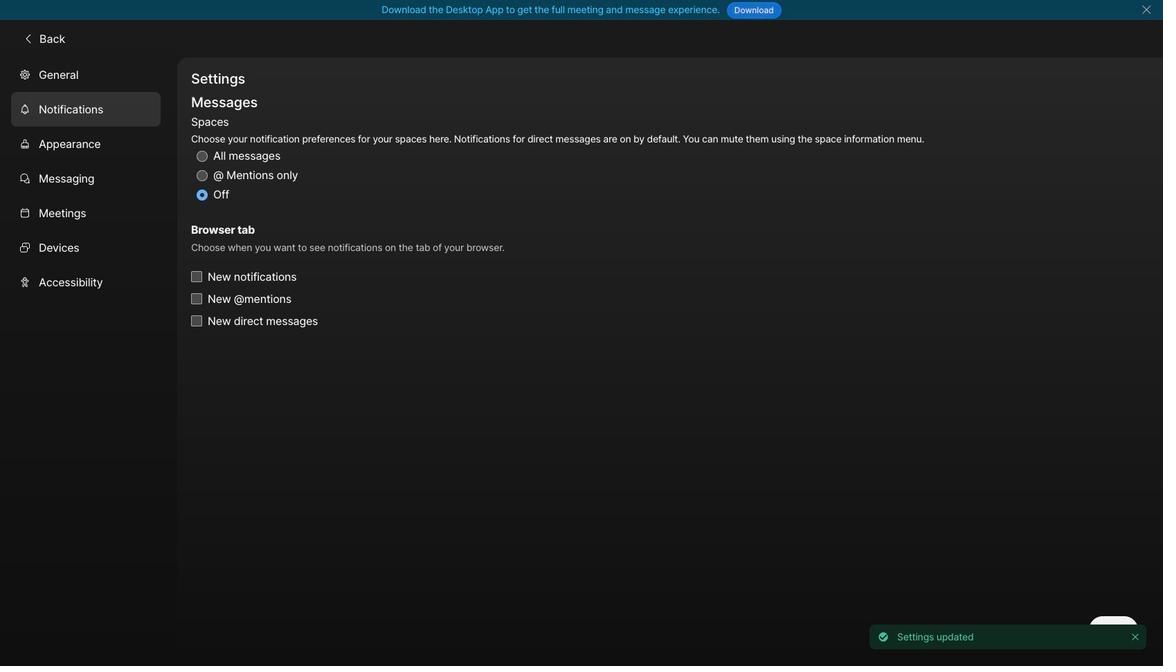 Task type: locate. For each thing, give the bounding box(es) containing it.
settings navigation
[[0, 57, 177, 667]]

cancel_16 image
[[1141, 4, 1152, 15]]

@ Mentions only radio
[[197, 170, 208, 181]]

alert
[[864, 620, 1152, 656]]

option group
[[191, 113, 924, 205]]

Off radio
[[197, 190, 208, 201]]

messaging tab
[[11, 161, 161, 196]]

meetings tab
[[11, 196, 161, 230]]



Task type: vqa. For each thing, say whether or not it's contained in the screenshot.
list box
no



Task type: describe. For each thing, give the bounding box(es) containing it.
All messages radio
[[197, 151, 208, 162]]

accessibility tab
[[11, 265, 161, 300]]

appearance tab
[[11, 126, 161, 161]]

devices tab
[[11, 230, 161, 265]]

general tab
[[11, 57, 161, 92]]

notifications tab
[[11, 92, 161, 126]]



